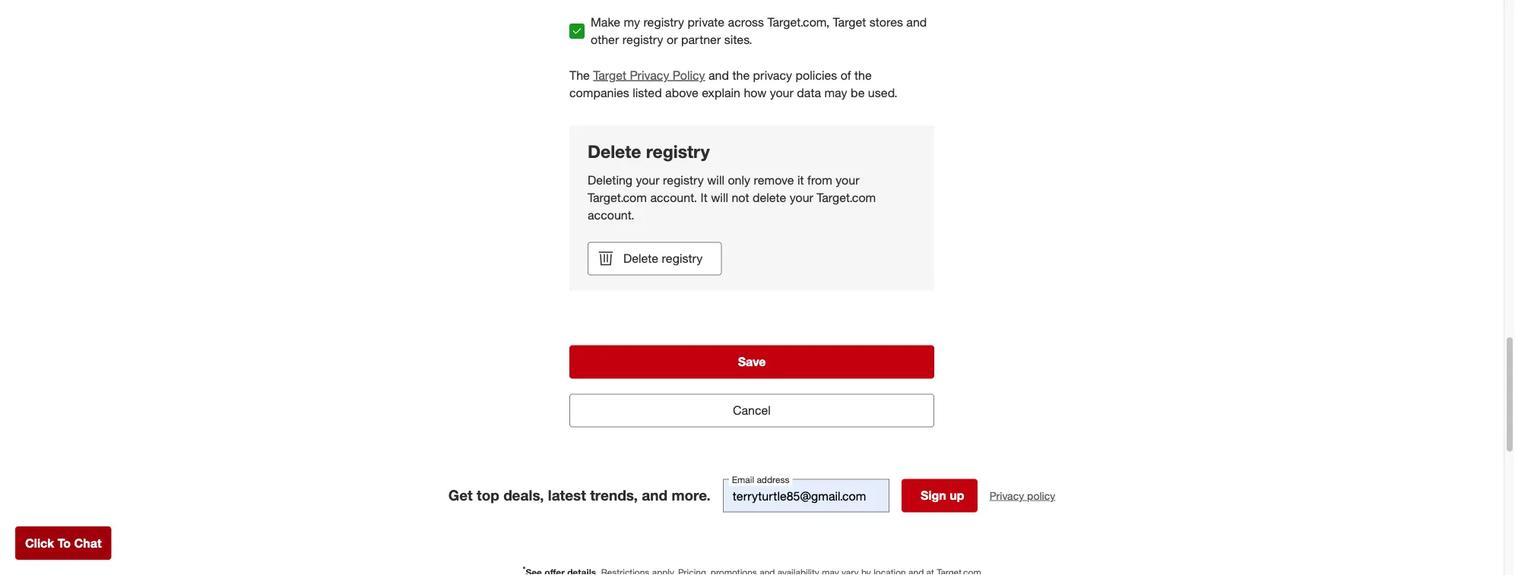 Task type: vqa. For each thing, say whether or not it's contained in the screenshot.
the Sign up
yes



Task type: locate. For each thing, give the bounding box(es) containing it.
0 vertical spatial account.
[[651, 190, 698, 205]]

companies
[[570, 85, 630, 100]]

1 horizontal spatial target.com
[[817, 190, 876, 205]]

account. down the deleting
[[588, 208, 635, 223]]

more.
[[672, 487, 711, 505]]

privacy up listed
[[630, 68, 670, 83]]

0 vertical spatial privacy
[[630, 68, 670, 83]]

registry inside deleting your registry will only remove it from your target.com account. it will not delete your target.com account.
[[663, 173, 704, 188]]

be
[[851, 85, 865, 100]]

make
[[591, 15, 621, 30]]

chat
[[74, 536, 102, 551]]

account.
[[651, 190, 698, 205], [588, 208, 635, 223]]

2 vertical spatial and
[[642, 487, 668, 505]]

the right 'of'
[[855, 68, 872, 83]]

delete registry up the deleting
[[588, 141, 710, 162]]

target up companies
[[594, 68, 627, 83]]

1 horizontal spatial the
[[855, 68, 872, 83]]

1 horizontal spatial account.
[[651, 190, 698, 205]]

your inside "and the privacy policies of the companies listed above explain how your data may be used."
[[770, 85, 794, 100]]

delete
[[588, 141, 641, 162], [624, 251, 659, 266]]

target.com
[[588, 190, 647, 205], [817, 190, 876, 205]]

1 vertical spatial account.
[[588, 208, 635, 223]]

* link
[[523, 565, 982, 576]]

privacy policy link
[[990, 489, 1056, 504]]

2 horizontal spatial and
[[907, 15, 927, 30]]

explain
[[702, 85, 741, 100]]

1 vertical spatial will
[[711, 190, 729, 205]]

1 vertical spatial target
[[594, 68, 627, 83]]

and up explain
[[709, 68, 729, 83]]

1 horizontal spatial and
[[709, 68, 729, 83]]

your right from
[[836, 173, 860, 188]]

will up it
[[708, 173, 725, 188]]

target.com down from
[[817, 190, 876, 205]]

above
[[666, 85, 699, 100]]

the up the how
[[733, 68, 750, 83]]

the
[[733, 68, 750, 83], [855, 68, 872, 83]]

0 horizontal spatial and
[[642, 487, 668, 505]]

0 vertical spatial delete registry
[[588, 141, 710, 162]]

0 vertical spatial target
[[833, 15, 867, 30]]

will right it
[[711, 190, 729, 205]]

from
[[808, 173, 833, 188]]

delete registry
[[588, 141, 710, 162], [624, 251, 703, 266]]

registry inside button
[[662, 251, 703, 266]]

deleting your registry will only remove it from your target.com account. it will not delete your target.com account.
[[588, 173, 876, 223]]

account. left it
[[651, 190, 698, 205]]

target.com down the deleting
[[588, 190, 647, 205]]

only
[[728, 173, 751, 188]]

and left more.
[[642, 487, 668, 505]]

get top deals, latest trends, and more.
[[449, 487, 711, 505]]

other
[[591, 32, 619, 47]]

privacy left policy
[[990, 490, 1025, 503]]

deals,
[[504, 487, 544, 505]]

and right stores
[[907, 15, 927, 30]]

policy
[[1028, 490, 1056, 503]]

may
[[825, 85, 848, 100]]

1 vertical spatial privacy
[[990, 490, 1025, 503]]

0 horizontal spatial target.com
[[588, 190, 647, 205]]

0 horizontal spatial target
[[594, 68, 627, 83]]

target
[[833, 15, 867, 30], [594, 68, 627, 83]]

0 horizontal spatial the
[[733, 68, 750, 83]]

not
[[732, 190, 750, 205]]

stores
[[870, 15, 904, 30]]

registry
[[644, 15, 685, 30], [623, 32, 664, 47], [646, 141, 710, 162], [663, 173, 704, 188], [662, 251, 703, 266]]

None text field
[[723, 480, 890, 513]]

your right the deleting
[[636, 173, 660, 188]]

policy
[[673, 68, 706, 83]]

1 horizontal spatial privacy
[[990, 490, 1025, 503]]

1 vertical spatial and
[[709, 68, 729, 83]]

1 vertical spatial delete
[[624, 251, 659, 266]]

0 horizontal spatial account.
[[588, 208, 635, 223]]

1 vertical spatial delete registry
[[624, 251, 703, 266]]

your
[[770, 85, 794, 100], [636, 173, 660, 188], [836, 173, 860, 188], [790, 190, 814, 205]]

my
[[624, 15, 640, 30]]

and the privacy policies of the companies listed above explain how your data may be used.
[[570, 68, 898, 100]]

privacy
[[630, 68, 670, 83], [990, 490, 1025, 503]]

it
[[798, 173, 804, 188]]

your down privacy
[[770, 85, 794, 100]]

partner
[[681, 32, 721, 47]]

target left stores
[[833, 15, 867, 30]]

0 vertical spatial and
[[907, 15, 927, 30]]

will
[[708, 173, 725, 188], [711, 190, 729, 205]]

cancel
[[733, 404, 771, 418]]

1 target.com from the left
[[588, 190, 647, 205]]

across
[[728, 15, 765, 30]]

0 vertical spatial delete
[[588, 141, 641, 162]]

deleting
[[588, 173, 633, 188]]

it
[[701, 190, 708, 205]]

your down it
[[790, 190, 814, 205]]

and
[[907, 15, 927, 30], [709, 68, 729, 83], [642, 487, 668, 505]]

delete registry down it
[[624, 251, 703, 266]]

1 horizontal spatial target
[[833, 15, 867, 30]]



Task type: describe. For each thing, give the bounding box(es) containing it.
sign up button
[[902, 480, 978, 513]]

cancel button
[[570, 394, 935, 428]]

Make my registry private across Target.com, Target stores and other registry or partner sites. checkbox
[[570, 23, 585, 39]]

top
[[477, 487, 500, 505]]

up
[[950, 489, 965, 504]]

to
[[58, 536, 71, 551]]

1 the from the left
[[733, 68, 750, 83]]

delete registry inside button
[[624, 251, 703, 266]]

click to chat
[[25, 536, 102, 551]]

how
[[744, 85, 767, 100]]

privacy
[[753, 68, 793, 83]]

target inside make my registry private across target.com, target stores and other registry or partner sites.
[[833, 15, 867, 30]]

or
[[667, 32, 678, 47]]

delete registry button
[[588, 242, 722, 276]]

listed
[[633, 85, 662, 100]]

delete inside button
[[624, 251, 659, 266]]

of
[[841, 68, 852, 83]]

the target privacy policy
[[570, 68, 706, 83]]

0 horizontal spatial privacy
[[630, 68, 670, 83]]

click to chat button
[[15, 527, 112, 561]]

used.
[[869, 85, 898, 100]]

and inside make my registry private across target.com, target stores and other registry or partner sites.
[[907, 15, 927, 30]]

*
[[523, 565, 526, 575]]

2 the from the left
[[855, 68, 872, 83]]

save button
[[570, 346, 935, 379]]

delete
[[753, 190, 787, 205]]

private
[[688, 15, 725, 30]]

save
[[738, 355, 766, 370]]

data
[[797, 85, 821, 100]]

target privacy policy link
[[594, 68, 706, 83]]

and inside "and the privacy policies of the companies listed above explain how your data may be used."
[[709, 68, 729, 83]]

sign
[[921, 489, 947, 504]]

0 vertical spatial will
[[708, 173, 725, 188]]

click
[[25, 536, 54, 551]]

privacy policy
[[990, 490, 1056, 503]]

sign up
[[921, 489, 965, 504]]

make my registry private across target.com, target stores and other registry or partner sites.
[[591, 15, 927, 47]]

latest
[[548, 487, 586, 505]]

sites.
[[725, 32, 753, 47]]

the
[[570, 68, 590, 83]]

get
[[449, 487, 473, 505]]

target.com,
[[768, 15, 830, 30]]

remove
[[754, 173, 795, 188]]

2 target.com from the left
[[817, 190, 876, 205]]

policies
[[796, 68, 838, 83]]

trends,
[[590, 487, 638, 505]]



